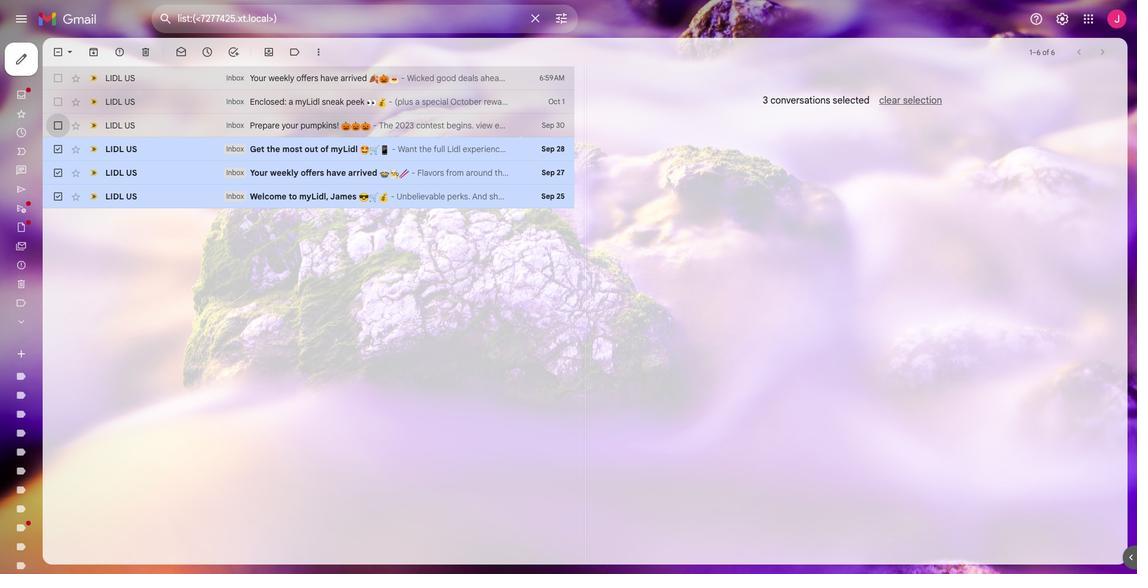 Task type: describe. For each thing, give the bounding box(es) containing it.
1 lidl us from the top
[[105, 73, 135, 83]]

support image
[[1029, 12, 1043, 26]]

1 lidl from the top
[[105, 73, 123, 83]]

us for your
[[126, 168, 137, 178]]

clear selection
[[879, 95, 942, 107]]

your weekly offers have arrived for the 🍲 image
[[250, 168, 379, 178]]

👨‍🍳 image
[[389, 169, 399, 179]]

most
[[282, 144, 302, 155]]

main content containing 3 conversations selected
[[43, 38, 1128, 565]]

your for 🍂 image
[[250, 73, 266, 83]]

inbox for 🎃 icon
[[226, 73, 244, 82]]

us for welcome
[[126, 191, 137, 202]]

1 vertical spatial 1
[[562, 97, 565, 106]]

📱 image
[[380, 145, 390, 155]]

to
[[289, 191, 297, 202]]

search mail image
[[155, 8, 176, 30]]

- down 👀 icon
[[371, 120, 379, 131]]

😎 image
[[359, 192, 369, 202]]

the
[[267, 144, 280, 155]]

arrived for the 🍲 image
[[348, 168, 377, 178]]

4 row from the top
[[43, 137, 574, 161]]

0 vertical spatial 💰 image
[[377, 98, 387, 108]]

3 row from the top
[[43, 114, 574, 137]]

👀 image
[[367, 98, 377, 108]]

pumpkins!
[[301, 120, 339, 131]]

- for 🤩 icon
[[390, 144, 398, 155]]

mylidl,
[[299, 191, 329, 202]]

have for 🍂 image
[[320, 73, 338, 83]]

1 vertical spatial 💰 image
[[379, 192, 389, 202]]

snooze image
[[201, 46, 213, 58]]

a
[[289, 97, 293, 107]]

3
[[763, 95, 768, 107]]

prepare
[[250, 120, 280, 131]]

lidl for enclosed: a mylidl sneak peek
[[105, 97, 123, 107]]

inbox for 🛒 icon
[[226, 192, 244, 201]]

lidl for your weekly offers have arrived
[[105, 168, 124, 178]]

lidl for welcome to mylidl, james
[[105, 191, 124, 202]]

🍝 image
[[389, 74, 399, 84]]

3 conversations selected
[[763, 95, 870, 107]]

james
[[330, 191, 357, 202]]

clear search image
[[523, 7, 547, 30]]

main menu image
[[14, 12, 28, 26]]

6 row from the top
[[43, 185, 574, 208]]

clear selection link
[[870, 95, 942, 107]]

prepare your pumpkins!
[[250, 120, 341, 131]]

your for the 🍲 image
[[250, 168, 268, 178]]

weekly for the 🍲 image
[[270, 168, 299, 178]]

0 vertical spatial mylidl
[[295, 97, 320, 107]]

sep 27
[[542, 168, 565, 177]]

sep 25
[[541, 192, 565, 201]]

conversations
[[770, 95, 830, 107]]

your
[[282, 120, 298, 131]]

1 🎃 image from the left
[[341, 121, 351, 131]]

report spam image
[[114, 46, 126, 58]]

1 horizontal spatial mylidl
[[331, 144, 358, 155]]

lidl for get the most out of mylidl
[[105, 144, 124, 155]]

sneak
[[322, 97, 344, 107]]

archive image
[[88, 46, 99, 58]]

us for enclosed:
[[124, 97, 135, 107]]

arrived for 🍂 image
[[340, 73, 367, 83]]

welcome
[[250, 191, 287, 202]]

welcome to mylidl, james
[[250, 191, 359, 202]]

- for the 🍲 image
[[409, 168, 417, 178]]

move to inbox image
[[263, 46, 275, 58]]

us for get
[[126, 144, 137, 155]]

28
[[556, 144, 565, 153]]



Task type: vqa. For each thing, say whether or not it's contained in the screenshot.
Top
no



Task type: locate. For each thing, give the bounding box(es) containing it.
lidl for prepare your pumpkins!
[[105, 120, 123, 131]]

None checkbox
[[52, 96, 64, 108], [52, 120, 64, 131], [52, 167, 64, 179], [52, 191, 64, 203], [52, 96, 64, 108], [52, 120, 64, 131], [52, 167, 64, 179], [52, 191, 64, 203]]

- for 👀 icon
[[387, 97, 395, 107]]

2 row from the top
[[43, 90, 574, 114]]

lidl us for welcome to mylidl, james
[[105, 191, 137, 202]]

🍲 image
[[379, 169, 389, 179]]

mylidl left 🤩 icon
[[331, 144, 358, 155]]

0 horizontal spatial 1
[[562, 97, 565, 106]]

2 inbox from the top
[[226, 97, 244, 106]]

1 vertical spatial of
[[320, 144, 329, 155]]

0 vertical spatial arrived
[[340, 73, 367, 83]]

sep for get the most out of mylidl
[[541, 144, 555, 153]]

0 vertical spatial your weekly offers have arrived
[[250, 73, 369, 83]]

2 lidl us from the top
[[105, 97, 135, 107]]

0 horizontal spatial 6
[[1037, 48, 1041, 57]]

- right 🎃 icon
[[399, 73, 407, 83]]

us for prepare
[[124, 120, 135, 131]]

have
[[320, 73, 338, 83], [326, 168, 346, 178]]

- right 👀 icon
[[387, 97, 395, 107]]

mylidl
[[295, 97, 320, 107], [331, 144, 358, 155]]

lidl us for enclosed: a mylidl sneak peek
[[105, 97, 135, 107]]

sep 28
[[541, 144, 565, 153]]

lidl us
[[105, 73, 135, 83], [105, 97, 135, 107], [105, 120, 135, 131], [105, 144, 137, 155], [105, 168, 137, 178], [105, 191, 137, 202]]

🎃 image
[[379, 74, 389, 84]]

sep for welcome to mylidl, james
[[541, 192, 555, 201]]

- right 🛒 icon
[[389, 191, 397, 202]]

5 inbox from the top
[[226, 168, 244, 177]]

of right –
[[1042, 48, 1049, 57]]

sep 30
[[542, 121, 565, 130]]

2 lidl from the top
[[105, 97, 123, 107]]

0 vertical spatial weekly
[[269, 73, 294, 83]]

6 lidl from the top
[[105, 191, 124, 202]]

lidl
[[105, 73, 123, 83], [105, 97, 123, 107], [105, 120, 123, 131], [105, 144, 124, 155], [105, 168, 124, 178], [105, 191, 124, 202]]

have for the 🍲 image
[[326, 168, 346, 178]]

6 right –
[[1051, 48, 1055, 57]]

1
[[1030, 48, 1032, 57], [562, 97, 565, 106]]

arrived
[[340, 73, 367, 83], [348, 168, 377, 178]]

0 vertical spatial your
[[250, 73, 266, 83]]

clear
[[879, 95, 901, 107]]

inbox
[[226, 73, 244, 82], [226, 97, 244, 106], [226, 121, 244, 130], [226, 144, 244, 153], [226, 168, 244, 177], [226, 192, 244, 201]]

labels image
[[289, 46, 301, 58]]

weekly
[[269, 73, 294, 83], [270, 168, 299, 178]]

💰 image
[[377, 98, 387, 108], [379, 192, 389, 202]]

5 row from the top
[[43, 161, 574, 185]]

1 your from the top
[[250, 73, 266, 83]]

1 vertical spatial offers
[[301, 168, 324, 178]]

1 6 from the left
[[1037, 48, 1041, 57]]

us
[[124, 73, 135, 83], [124, 97, 135, 107], [124, 120, 135, 131], [126, 144, 137, 155], [126, 168, 137, 178], [126, 191, 137, 202]]

advanced search options image
[[550, 7, 573, 30]]

💰 image right 😎 icon
[[379, 192, 389, 202]]

sep left 28
[[541, 144, 555, 153]]

4 inbox from the top
[[226, 144, 244, 153]]

🍂 image
[[369, 74, 379, 84]]

oct 1
[[548, 97, 565, 106]]

enclosed:
[[250, 97, 286, 107]]

2 sep from the top
[[541, 144, 555, 153]]

1 horizontal spatial of
[[1042, 48, 1049, 57]]

3 sep from the top
[[542, 168, 555, 177]]

6:59 am
[[539, 73, 565, 82]]

your weekly offers have arrived up enclosed: a mylidl sneak peek
[[250, 73, 369, 83]]

27
[[557, 168, 565, 177]]

sep
[[542, 121, 554, 130], [541, 144, 555, 153], [542, 168, 555, 177], [541, 192, 555, 201]]

weekly for 🍂 image
[[269, 73, 294, 83]]

6 lidl us from the top
[[105, 191, 137, 202]]

row
[[43, 66, 574, 90], [43, 90, 574, 114], [43, 114, 574, 137], [43, 137, 574, 161], [43, 161, 574, 185], [43, 185, 574, 208]]

your weekly offers have arrived
[[250, 73, 369, 83], [250, 168, 379, 178]]

1 vertical spatial your
[[250, 168, 268, 178]]

mark as read image
[[175, 46, 187, 58]]

0 vertical spatial have
[[320, 73, 338, 83]]

4 lidl from the top
[[105, 144, 124, 155]]

offers up enclosed: a mylidl sneak peek
[[296, 73, 318, 83]]

your
[[250, 73, 266, 83], [250, 168, 268, 178]]

inbox for 🛒 image
[[226, 144, 244, 153]]

0 horizontal spatial of
[[320, 144, 329, 155]]

weekly up a
[[269, 73, 294, 83]]

offers for the 🍲 image
[[301, 168, 324, 178]]

4 sep from the top
[[541, 192, 555, 201]]

- for 😎 icon
[[389, 191, 397, 202]]

1 vertical spatial your weekly offers have arrived
[[250, 168, 379, 178]]

0 horizontal spatial mylidl
[[295, 97, 320, 107]]

1 down support image
[[1030, 48, 1032, 57]]

1 inbox from the top
[[226, 73, 244, 82]]

have up james
[[326, 168, 346, 178]]

3 lidl us from the top
[[105, 120, 135, 131]]

enclosed: a mylidl sneak peek
[[250, 97, 367, 107]]

more image
[[313, 46, 325, 58]]

peek
[[346, 97, 365, 107]]

2 your weekly offers have arrived from the top
[[250, 168, 379, 178]]

sep for your weekly offers have arrived
[[542, 168, 555, 177]]

mylidl right a
[[295, 97, 320, 107]]

arrived left the 🍲 image
[[348, 168, 377, 178]]

your up enclosed:
[[250, 73, 266, 83]]

main content
[[43, 38, 1128, 565]]

0 vertical spatial 1
[[1030, 48, 1032, 57]]

of
[[1042, 48, 1049, 57], [320, 144, 329, 155]]

🤩 image
[[360, 145, 370, 155]]

lidl us for prepare your pumpkins!
[[105, 120, 135, 131]]

3 inbox from the top
[[226, 121, 244, 130]]

- right 🛒 image
[[390, 144, 398, 155]]

selected
[[833, 95, 870, 107]]

Search mail text field
[[178, 13, 521, 25]]

your weekly offers have arrived up mylidl,
[[250, 168, 379, 178]]

selection
[[903, 95, 942, 107]]

1 sep from the top
[[542, 121, 554, 130]]

- right 👨‍🍳 icon
[[409, 168, 417, 178]]

inbox for 👨‍🍳 icon
[[226, 168, 244, 177]]

None checkbox
[[52, 46, 64, 58], [52, 72, 64, 84], [52, 143, 64, 155], [52, 46, 64, 58], [52, 72, 64, 84], [52, 143, 64, 155]]

🛒 image
[[369, 192, 379, 202]]

1 horizontal spatial 6
[[1051, 48, 1055, 57]]

navigation
[[0, 38, 142, 574]]

6
[[1037, 48, 1041, 57], [1051, 48, 1055, 57]]

delete image
[[140, 46, 152, 58]]

1 horizontal spatial 1
[[1030, 48, 1032, 57]]

sep left 30 on the left
[[542, 121, 554, 130]]

weekly down most
[[270, 168, 299, 178]]

1 row from the top
[[43, 66, 574, 90]]

have up sneak
[[320, 73, 338, 83]]

2 🎃 image from the left
[[351, 121, 361, 131]]

gmail image
[[38, 7, 102, 31]]

💰 image down 🎃 icon
[[377, 98, 387, 108]]

get the most out of mylidl
[[250, 144, 360, 155]]

6 inbox from the top
[[226, 192, 244, 201]]

1 vertical spatial mylidl
[[331, 144, 358, 155]]

your weekly offers have arrived for 🍂 image
[[250, 73, 369, 83]]

6 down support image
[[1037, 48, 1041, 57]]

your down get at top
[[250, 168, 268, 178]]

🛒 image
[[370, 145, 380, 155]]

get
[[250, 144, 265, 155]]

25
[[556, 192, 565, 201]]

settings image
[[1055, 12, 1069, 26]]

3 lidl from the top
[[105, 120, 123, 131]]

None search field
[[152, 5, 578, 33]]

sep left 25
[[541, 192, 555, 201]]

out
[[305, 144, 318, 155]]

arrived left 🍂 image
[[340, 73, 367, 83]]

- for 🍂 image
[[399, 73, 407, 83]]

lidl us for get the most out of mylidl
[[105, 144, 137, 155]]

1 vertical spatial weekly
[[270, 168, 299, 178]]

5 lidl from the top
[[105, 168, 124, 178]]

3 🎃 image from the left
[[361, 121, 371, 131]]

2 your from the top
[[250, 168, 268, 178]]

oct
[[548, 97, 560, 106]]

🎃 image
[[341, 121, 351, 131], [351, 121, 361, 131], [361, 121, 371, 131]]

2 6 from the left
[[1051, 48, 1055, 57]]

-
[[399, 73, 407, 83], [387, 97, 395, 107], [371, 120, 379, 131], [390, 144, 398, 155], [409, 168, 417, 178], [389, 191, 397, 202]]

0 vertical spatial of
[[1042, 48, 1049, 57]]

offers
[[296, 73, 318, 83], [301, 168, 324, 178]]

1 – 6 of 6
[[1030, 48, 1055, 57]]

of right out
[[320, 144, 329, 155]]

1 your weekly offers have arrived from the top
[[250, 73, 369, 83]]

offers for 🍂 image
[[296, 73, 318, 83]]

sep left 27
[[542, 168, 555, 177]]

lidl us for your weekly offers have arrived
[[105, 168, 137, 178]]

5 lidl us from the top
[[105, 168, 137, 178]]

4 lidl us from the top
[[105, 144, 137, 155]]

1 vertical spatial arrived
[[348, 168, 377, 178]]

30
[[556, 121, 565, 130]]

–
[[1032, 48, 1037, 57]]

🥢 image
[[399, 169, 409, 179]]

add to tasks image
[[227, 46, 239, 58]]

1 vertical spatial have
[[326, 168, 346, 178]]

1 right oct
[[562, 97, 565, 106]]

offers down out
[[301, 168, 324, 178]]

0 vertical spatial offers
[[296, 73, 318, 83]]



